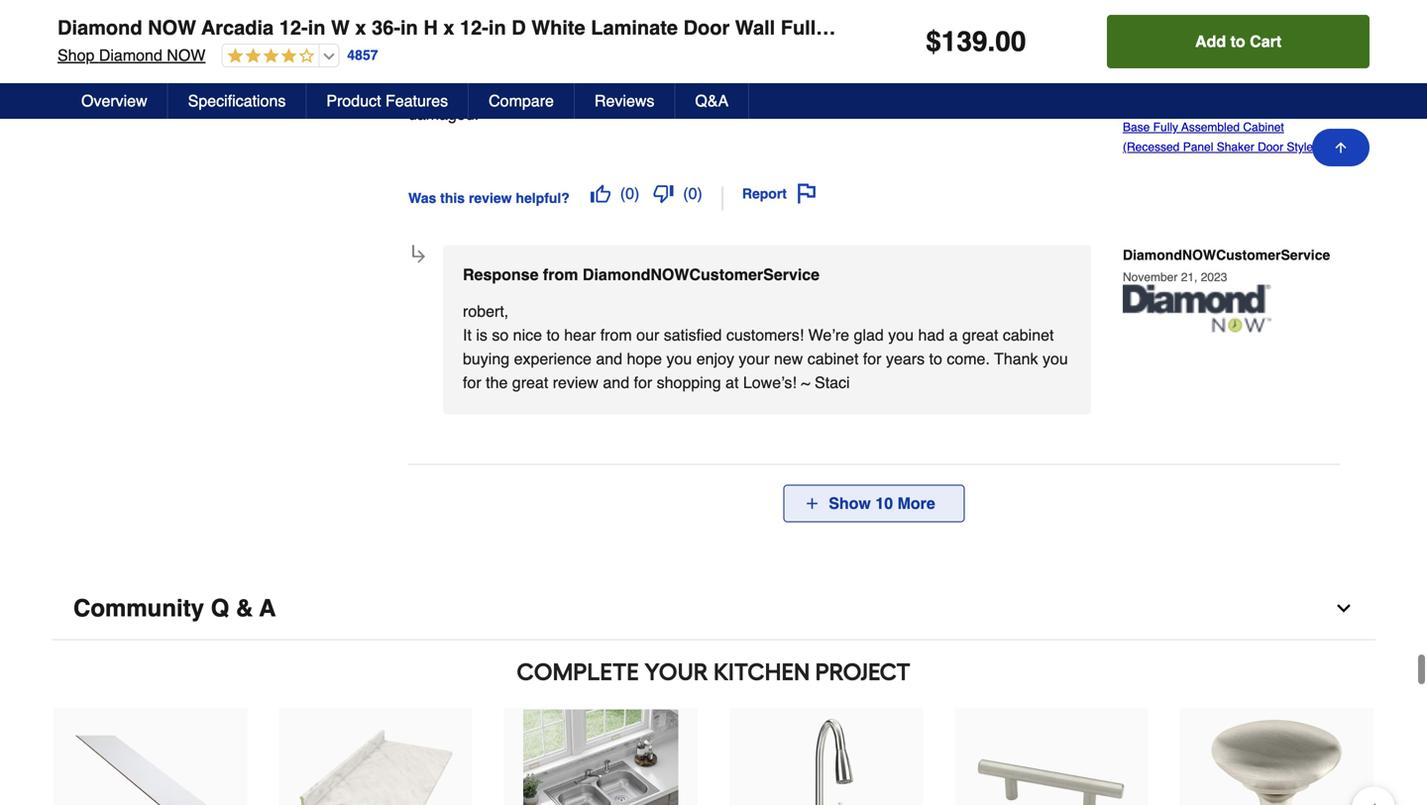 Task type: describe. For each thing, give the bounding box(es) containing it.
brainerd round 1-1/4-in satin nickel round transitional cabinet knob (10-pack) image
[[1199, 710, 1354, 806]]

staci
[[815, 374, 850, 392]]

nice
[[513, 326, 542, 345]]

curbside
[[455, 49, 515, 68]]

shaker for arcadia 18-in w x 35-in h x 23.75- in d white laminate door and drawer base fully assembled cabinet (recessed panel shaker door style)
[[1217, 140, 1254, 154]]

thank
[[994, 350, 1038, 368]]

specifications button
[[168, 83, 307, 119]]

1 horizontal spatial great
[[962, 326, 998, 345]]

service
[[519, 49, 570, 68]]

used
[[416, 49, 451, 68]]

specifications
[[188, 92, 286, 110]]

the inside robert, it is so nice to hear from our satisfied customers! we're glad you had a great cabinet buying experience and hope you enjoy your new cabinet for years to come. thank you for the great review and for shopping at lowe's! ~ staci
[[486, 374, 508, 392]]

.
[[988, 26, 995, 57]]

overview
[[81, 92, 147, 110]]

d inside arcadia 18-in w x 35-in h x 23.75- in d white laminate door and drawer base fully assembled cabinet (recessed panel shaker door style)
[[1135, 101, 1144, 115]]

glad
[[854, 326, 884, 345]]

recommend
[[569, 22, 640, 36]]

was
[[408, 190, 436, 206]]

1 horizontal spatial for
[[634, 374, 652, 392]]

kitchen
[[714, 658, 810, 687]]

checked
[[1007, 49, 1066, 68]]

add to cart button
[[1107, 15, 1370, 68]]

0 horizontal spatial from
[[543, 266, 578, 284]]

&
[[236, 595, 253, 623]]

robert, it is so nice to hear from our satisfied customers! we're glad you had a great cabinet buying experience and hope you enjoy your new cabinet for years to come. thank you for the great review and for shopping at lowe's! ~ staci
[[463, 302, 1068, 392]]

chevron down image
[[1334, 599, 1354, 619]]

x left 35-
[[1241, 81, 1247, 95]]

0 vertical spatial cabinet
[[1003, 326, 1054, 345]]

0 vertical spatial diamondnowcustomerservice
[[1123, 247, 1330, 263]]

q&a button
[[675, 83, 749, 119]]

person
[[766, 49, 815, 68]]

brainerd bar 3-in center to center stainless steel cylindrical bar drawer pulls (10-pack) image
[[974, 710, 1129, 806]]

complete
[[517, 658, 639, 687]]

product
[[326, 92, 381, 110]]

elkay dayton drop-in 33-in x 22-in stainless steel double equal bowl 4-hole kitchen sink image
[[523, 710, 678, 806]]

white inside arcadia 18-in w x 35-in h x 23.75- in d white laminate door and drawer base fully assembled cabinet (recessed panel shaker door style)
[[1147, 101, 1178, 115]]

4 stars image
[[222, 48, 315, 66]]

0 horizontal spatial w
[[331, 16, 350, 39]]

1 vertical spatial great
[[512, 374, 548, 392]]

we're
[[808, 326, 849, 345]]

0 horizontal spatial cabinet
[[807, 350, 859, 368]]

had inside robert, it is so nice to hear from our satisfied customers! we're glad you had a great cabinet buying experience and hope you enjoy your new cabinet for years to come. thank you for the great review and for shopping at lowe's! ~ staci
[[918, 326, 945, 345]]

report
[[742, 186, 787, 202]]

shaker for diamond now arcadia 12-in w x 36-in h x 12-in d white laminate door wall fully assembled cabinet (recessed panel shaker door style)
[[1184, 16, 1250, 39]]

(recessed for arcadia 18-in w x 35-in h x 23.75- in d white laminate door and drawer base fully assembled cabinet (recessed panel shaker door style)
[[1123, 140, 1180, 154]]

hope
[[627, 350, 662, 368]]

checkmark image
[[508, 21, 524, 37]]

and left the hope
[[596, 350, 622, 368]]

from inside robert, it is so nice to hear from our satisfied customers! we're glad you had a great cabinet buying experience and hope you enjoy your new cabinet for years to come. thank you for the great review and for shopping at lowe's! ~ staci
[[600, 326, 632, 345]]

( for thumb down image
[[683, 185, 688, 203]]

your
[[739, 350, 770, 368]]

0 for thumb up icon
[[625, 185, 634, 203]]

it
[[605, 49, 613, 68]]

0 vertical spatial now
[[148, 16, 196, 39]]

0 vertical spatial h
[[423, 16, 438, 39]]

arcadia 18-in w x 35-in h x 23.75- in d white laminate door and drawer base fully assembled cabinet (recessed panel shaker door style) link
[[1123, 81, 1335, 154]]

verified purchaser
[[1151, 47, 1248, 61]]

) for thumb up icon
[[634, 185, 640, 203]]

reviews button
[[575, 83, 675, 119]]

my
[[820, 77, 841, 96]]

show
[[829, 495, 871, 513]]

november 19, 2023
[[1123, 6, 1227, 20]]

new
[[774, 350, 803, 368]]

this
[[440, 190, 465, 206]]

purchaser
[[1194, 47, 1248, 61]]

21,
[[1181, 271, 1198, 285]]

2 12- from the left
[[460, 16, 488, 39]]

verified
[[1151, 47, 1190, 61]]

5 stars image
[[408, 21, 490, 42]]

wall
[[735, 16, 775, 39]]

thumb down image
[[653, 184, 673, 204]]

shop
[[57, 46, 95, 64]]

0 vertical spatial i
[[408, 49, 412, 68]]

would
[[529, 22, 565, 36]]

community q & a button
[[52, 578, 1376, 641]]

and up the almost
[[937, 49, 964, 68]]

at
[[725, 374, 739, 392]]

18-
[[1197, 81, 1214, 95]]

show 10 more
[[820, 495, 944, 513]]

damaged.
[[408, 105, 479, 123]]

diamondnowcustomerservice november 21, 2023
[[1123, 247, 1330, 285]]

1 horizontal spatial you
[[888, 326, 914, 345]]

~
[[801, 374, 810, 392]]

2 horizontal spatial for
[[863, 350, 882, 368]]

1 12- from the left
[[279, 16, 308, 39]]

fully for wall
[[781, 16, 827, 39]]

) for thumb down image
[[697, 185, 702, 203]]

0 horizontal spatial laminate
[[591, 16, 678, 39]]

buying
[[463, 350, 510, 368]]

were
[[995, 77, 1030, 96]]

0 horizontal spatial you
[[666, 350, 692, 368]]

was this review helpful?
[[408, 190, 570, 206]]

even
[[968, 49, 1002, 68]]

(recessed for diamond now arcadia 12-in w x 36-in h x 12-in d white laminate door wall fully assembled cabinet (recessed panel shaker door style)
[[1021, 16, 1120, 39]]

2 was from the left
[[819, 49, 847, 68]]

flag image
[[797, 184, 817, 204]]

2 horizontal spatial you
[[1043, 350, 1068, 368]]

1 vertical spatial now
[[167, 46, 206, 64]]

and down helpful
[[893, 77, 920, 96]]

house
[[845, 77, 889, 96]]

report button
[[735, 177, 824, 211]]

( for thumb up icon
[[620, 185, 625, 203]]

1 vertical spatial diamond
[[99, 46, 162, 64]]

a
[[949, 326, 958, 345]]

almost
[[924, 77, 971, 96]]

0 horizontal spatial review
[[469, 190, 512, 206]]

in down purchaser
[[1214, 81, 1223, 95]]

features
[[385, 92, 448, 110]]

our
[[636, 326, 659, 345]]

add to cart
[[1195, 32, 1282, 51]]

from
[[1123, 81, 1154, 95]]

$ 139 . 00
[[926, 26, 1026, 57]]

complete your kitchen project
[[517, 658, 911, 687]]

( 0 ) for thumb down image
[[683, 185, 702, 203]]

would recommend
[[529, 22, 640, 36]]

to inside the add to cart button
[[1230, 32, 1245, 51]]

your
[[644, 658, 708, 687]]

panel for arcadia 18-in w x 35-in h x 23.75- in d white laminate door and drawer base fully assembled cabinet (recessed panel shaker door style)
[[1183, 140, 1213, 154]]

to right years
[[929, 350, 942, 368]]

laminate inside arcadia 18-in w x 35-in h x 23.75- in d white laminate door and drawer base fully assembled cabinet (recessed panel shaker door style)
[[1181, 101, 1230, 115]]

satisfied
[[664, 326, 722, 345]]

0 vertical spatial white
[[531, 16, 585, 39]]

19,
[[1181, 6, 1198, 20]]

base
[[1123, 121, 1150, 134]]



Task type: locate. For each thing, give the bounding box(es) containing it.
in up base
[[1123, 101, 1132, 115]]

years
[[886, 350, 925, 368]]

me.
[[532, 77, 558, 96]]

12- up 4 stars image
[[279, 16, 308, 39]]

november left 21,
[[1123, 271, 1178, 285]]

review right this
[[469, 190, 512, 206]]

and down 35-
[[1262, 101, 1282, 115]]

assembled inside arcadia 18-in w x 35-in h x 23.75- in d white laminate door and drawer base fully assembled cabinet (recessed panel shaker door style)
[[1181, 121, 1240, 134]]

2023
[[1201, 6, 1227, 20], [1201, 271, 1227, 285]]

to up experience
[[547, 326, 560, 345]]

cart
[[1250, 32, 1282, 51]]

cabinet inside arcadia 18-in w x 35-in h x 23.75- in d white laminate door and drawer base fully assembled cabinet (recessed panel shaker door style)
[[1243, 121, 1284, 134]]

) right thumb down image
[[697, 185, 702, 203]]

i
[[408, 49, 412, 68], [640, 77, 644, 96]]

the down buying
[[486, 374, 508, 392]]

1 vertical spatial diamondnowcustomerservice
[[583, 266, 820, 284]]

1 2023 from the top
[[1201, 6, 1227, 20]]

was up my
[[819, 49, 847, 68]]

1 horizontal spatial from
[[600, 326, 632, 345]]

community q & a
[[73, 595, 276, 623]]

1 horizontal spatial 0
[[688, 185, 697, 203]]

review inside robert, it is so nice to hear from our satisfied customers! we're glad you had a great cabinet buying experience and hope you enjoy your new cabinet for years to come. thank you for the great review and for shopping at lowe's! ~ staci
[[553, 374, 599, 392]]

now up specifications
[[167, 46, 206, 64]]

0 horizontal spatial (recessed
[[1021, 16, 1120, 39]]

response from diamondnowcustomerservice
[[463, 266, 820, 284]]

0 vertical spatial laminate
[[591, 16, 678, 39]]

( right thumb down image
[[683, 185, 688, 203]]

drawer
[[1285, 101, 1324, 115]]

helpful
[[886, 49, 933, 68]]

36-
[[372, 16, 400, 39]]

( 0 )
[[620, 185, 640, 203], [683, 185, 702, 203]]

1 horizontal spatial (recessed
[[1123, 140, 1180, 154]]

in up 4 stars image
[[308, 16, 325, 39]]

23.75-
[[1301, 81, 1335, 95]]

1 horizontal spatial fully
[[1153, 121, 1178, 134]]

arcadia inside arcadia 18-in w x 35-in h x 23.75- in d white laminate door and drawer base fully assembled cabinet (recessed panel shaker door style)
[[1154, 81, 1194, 95]]

you up years
[[888, 326, 914, 345]]

cabinet
[[1003, 326, 1054, 345], [807, 350, 859, 368]]

you right thank
[[1043, 350, 1068, 368]]

( right thumb up icon
[[620, 185, 625, 203]]

cabinet up even
[[943, 16, 1016, 39]]

in left checkmark image
[[488, 16, 506, 39]]

fully up person
[[781, 16, 827, 39]]

diamond now arcadia 12-in w x 36-in h x 12-in d white laminate door wall fully assembled cabinet (recessed panel shaker door style)
[[57, 16, 1362, 39]]

vt dimensions formica 96-in x 25.25-in x 3.75-in carrara bianco 6696-43 straight laminate countertop with integrated backsplash image
[[298, 710, 453, 806]]

1 horizontal spatial review
[[553, 374, 599, 392]]

12- up curbside
[[460, 16, 488, 39]]

0 horizontal spatial 12-
[[279, 16, 308, 39]]

compare button
[[469, 83, 575, 119]]

1 vertical spatial 2023
[[1201, 271, 1227, 285]]

for down buying
[[463, 374, 481, 392]]

(
[[620, 185, 625, 203], [683, 185, 688, 203]]

0 vertical spatial diamond
[[57, 16, 142, 39]]

product features
[[326, 92, 448, 110]]

1 horizontal spatial was
[[819, 49, 847, 68]]

had left the a
[[918, 326, 945, 345]]

1 vertical spatial november
[[1123, 271, 1178, 285]]

0 vertical spatial the
[[408, 77, 430, 96]]

d
[[512, 16, 526, 39], [1135, 101, 1144, 115]]

cabinet up staci
[[807, 350, 859, 368]]

style) for diamond now arcadia 12-in w x 36-in h x 12-in d white laminate door wall fully assembled cabinet (recessed panel shaker door style)
[[1308, 16, 1362, 39]]

1 vertical spatial the
[[486, 374, 508, 392]]

0 right thumb down image
[[688, 185, 697, 203]]

x up drawer
[[1292, 81, 1298, 95]]

was
[[617, 49, 645, 68], [819, 49, 847, 68]]

it
[[463, 326, 472, 345]]

0 vertical spatial panel
[[1126, 16, 1179, 39]]

style) inside arcadia 18-in w x 35-in h x 23.75- in d white laminate door and drawer base fully assembled cabinet (recessed panel shaker door style)
[[1287, 140, 1317, 154]]

( 0 ) right thumb down image
[[683, 185, 702, 203]]

diamond up overview
[[99, 46, 162, 64]]

x left 36- on the left top
[[355, 16, 366, 39]]

style) for arcadia 18-in w x 35-in h x 23.75- in d white laminate door and drawer base fully assembled cabinet (recessed panel shaker door style)
[[1287, 140, 1317, 154]]

great down experience
[[512, 374, 548, 392]]

hear
[[564, 326, 596, 345]]

1 horizontal spatial assembled
[[1181, 121, 1240, 134]]

fully for base
[[1153, 121, 1178, 134]]

in up used
[[400, 16, 418, 39]]

0 horizontal spatial had
[[648, 77, 674, 96]]

10
[[875, 495, 893, 513]]

0 horizontal spatial diamondnowcustomerservice
[[583, 266, 820, 284]]

1 vertical spatial (recessed
[[1123, 140, 1180, 154]]

2023 right 19,
[[1201, 6, 1227, 20]]

so
[[492, 326, 509, 345]]

1 vertical spatial d
[[1135, 101, 1144, 115]]

shaker up purchaser
[[1184, 16, 1250, 39]]

0 horizontal spatial h
[[423, 16, 438, 39]]

to left my
[[802, 77, 816, 96]]

customers!
[[726, 326, 804, 345]]

1 horizontal spatial )
[[697, 185, 702, 203]]

0 horizontal spatial i
[[408, 49, 412, 68]]

0 horizontal spatial for
[[463, 374, 481, 392]]

shaker
[[1184, 16, 1250, 39], [1217, 140, 1254, 154]]

all
[[975, 77, 991, 96]]

the down used
[[408, 77, 430, 96]]

1 vertical spatial style)
[[1287, 140, 1317, 154]]

arcadia
[[201, 16, 274, 39], [1154, 81, 1194, 95]]

fully
[[781, 16, 827, 39], [1153, 121, 1178, 134]]

cabinet for wall
[[943, 16, 1016, 39]]

1 horizontal spatial laminate
[[1181, 101, 1230, 115]]

1 vertical spatial i
[[640, 77, 644, 96]]

0 vertical spatial shaker
[[1184, 16, 1250, 39]]

35-
[[1250, 81, 1268, 95]]

you up shopping
[[666, 350, 692, 368]]

experience
[[514, 350, 592, 368]]

) left thumb down image
[[634, 185, 640, 203]]

assembled down 18-
[[1181, 121, 1240, 134]]

1 vertical spatial h
[[1280, 81, 1289, 95]]

reviews
[[595, 92, 654, 110]]

cabinet for base
[[1243, 121, 1284, 134]]

diamond up shop
[[57, 16, 142, 39]]

1 horizontal spatial w
[[1227, 81, 1238, 95]]

1 horizontal spatial had
[[918, 326, 945, 345]]

2 ) from the left
[[697, 185, 702, 203]]

q&a
[[695, 92, 729, 110]]

arcadia left 18-
[[1154, 81, 1194, 95]]

great up come.
[[962, 326, 998, 345]]

1 vertical spatial had
[[918, 326, 945, 345]]

from right response
[[543, 266, 578, 284]]

1 horizontal spatial diamondnowcustomerservice
[[1123, 247, 1330, 263]]

1 vertical spatial w
[[1227, 81, 1238, 95]]

1 horizontal spatial d
[[1135, 101, 1144, 115]]

0 vertical spatial w
[[331, 16, 350, 39]]

and
[[574, 49, 600, 68], [937, 49, 964, 68], [893, 77, 920, 96], [1262, 101, 1282, 115], [596, 350, 622, 368], [603, 374, 629, 392]]

shipped
[[742, 77, 798, 96]]

fully inside arcadia 18-in w x 35-in h x 23.75- in d white laminate door and drawer base fully assembled cabinet (recessed panel shaker door style)
[[1153, 121, 1178, 134]]

diamondnowcustomerservice up 21,
[[1123, 247, 1330, 263]]

style) left arrow up icon
[[1287, 140, 1317, 154]]

shaker inside arcadia 18-in w x 35-in h x 23.75- in d white laminate door and drawer base fully assembled cabinet (recessed panel shaker door style)
[[1217, 140, 1254, 154]]

2023 inside diamondnowcustomerservice november 21, 2023
[[1201, 271, 1227, 285]]

0 for thumb down image
[[688, 185, 697, 203]]

diamondnowcustomerservice up the "satisfied" at the top
[[583, 266, 820, 284]]

i left used
[[408, 49, 412, 68]]

for down glad
[[863, 350, 882, 368]]

plus image
[[804, 496, 820, 512]]

arcadia up 4 stars image
[[201, 16, 274, 39]]

(recessed up the checked
[[1021, 16, 1120, 39]]

a
[[259, 595, 276, 623]]

laminate down 18-
[[1181, 101, 1230, 115]]

0 vertical spatial arcadia
[[201, 16, 274, 39]]

helpful?
[[516, 190, 570, 206]]

0 vertical spatial had
[[648, 77, 674, 96]]

1 horizontal spatial 12-
[[460, 16, 488, 39]]

great
[[962, 326, 998, 345], [512, 374, 548, 392]]

assembled for base
[[1181, 121, 1240, 134]]

0 vertical spatial from
[[543, 266, 578, 284]]

$
[[926, 26, 941, 57]]

(recessed down base
[[1123, 140, 1180, 154]]

1 vertical spatial review
[[553, 374, 599, 392]]

1 vertical spatial from
[[600, 326, 632, 345]]

0 vertical spatial cabinet
[[943, 16, 1016, 39]]

assembled
[[832, 16, 937, 39], [1181, 121, 1240, 134]]

assembled up very
[[832, 16, 937, 39]]

project
[[815, 658, 911, 687]]

0 vertical spatial d
[[512, 16, 526, 39]]

november inside diamondnowcustomerservice november 21, 2023
[[1123, 271, 1178, 285]]

12-
[[279, 16, 308, 39], [460, 16, 488, 39]]

0 horizontal spatial (
[[620, 185, 625, 203]]

1 was from the left
[[617, 49, 645, 68]]

white down "from"
[[1147, 101, 1178, 115]]

0 right thumb up icon
[[625, 185, 634, 203]]

overview button
[[61, 83, 168, 119]]

h inside arcadia 18-in w x 35-in h x 23.75- in d white laminate door and drawer base fully assembled cabinet (recessed panel shaker door style)
[[1280, 81, 1289, 95]]

panel down 18-
[[1183, 140, 1213, 154]]

more
[[897, 495, 935, 513]]

1 horizontal spatial h
[[1280, 81, 1289, 95]]

project source tucker stainless steel single handle pull-down kitchen faucet with deck plate image
[[749, 710, 904, 806]]

139
[[941, 26, 988, 57]]

h up used
[[423, 16, 438, 39]]

white up service
[[531, 16, 585, 39]]

previously
[[563, 77, 636, 96]]

(recessed inside arcadia 18-in w x 35-in h x 23.75- in d white laminate door and drawer base fully assembled cabinet (recessed panel shaker door style)
[[1123, 140, 1180, 154]]

2 ( 0 ) from the left
[[683, 185, 702, 203]]

come.
[[947, 350, 990, 368]]

0 horizontal spatial ( 0 )
[[620, 185, 640, 203]]

1 vertical spatial assembled
[[1181, 121, 1240, 134]]

0 vertical spatial style)
[[1308, 16, 1362, 39]]

for
[[863, 350, 882, 368], [463, 374, 481, 392], [634, 374, 652, 392]]

delivery
[[707, 49, 762, 68]]

d left would
[[512, 16, 526, 39]]

0 horizontal spatial fully
[[781, 16, 827, 39]]

1 vertical spatial fully
[[1153, 121, 1178, 134]]

w up 4857
[[331, 16, 350, 39]]

diamondnow_mbci image
[[1123, 285, 1271, 333]]

i right previously
[[640, 77, 644, 96]]

1 horizontal spatial cabinet
[[1003, 326, 1054, 345]]

review down experience
[[553, 374, 599, 392]]

and inside arcadia 18-in w x 35-in h x 23.75- in d white laminate door and drawer base fully assembled cabinet (recessed panel shaker door style)
[[1262, 101, 1282, 115]]

1 vertical spatial shaker
[[1217, 140, 1254, 154]]

q
[[211, 595, 229, 623]]

0
[[625, 185, 634, 203], [688, 185, 697, 203]]

1 horizontal spatial (
[[683, 185, 688, 203]]

1 0 from the left
[[625, 185, 634, 203]]

0 horizontal spatial 0
[[625, 185, 634, 203]]

fully right base
[[1153, 121, 1178, 134]]

thumb up image
[[590, 184, 610, 204]]

)
[[634, 185, 640, 203], [697, 185, 702, 203]]

1 horizontal spatial cabinet
[[1243, 121, 1284, 134]]

now
[[148, 16, 196, 39], [167, 46, 206, 64]]

h
[[423, 16, 438, 39], [1280, 81, 1289, 95]]

0 vertical spatial assembled
[[832, 16, 937, 39]]

had down perfect.
[[648, 77, 674, 96]]

complete your kitchen project heading
[[52, 653, 1376, 692]]

lowe's!
[[743, 374, 797, 392]]

in left 23.75-
[[1268, 81, 1277, 95]]

response
[[463, 266, 539, 284]]

0 horizontal spatial the
[[408, 77, 430, 96]]

0 vertical spatial great
[[962, 326, 998, 345]]

had inside i used curbside service and it was perfect.  delivery person was very helpful and even checked the package with me.  previously i had cabinets shipped to my house and almost all were damaged.
[[648, 77, 674, 96]]

2 ( from the left
[[683, 185, 688, 203]]

now up shop diamond now
[[148, 16, 196, 39]]

1 november from the top
[[1123, 6, 1178, 20]]

2 november from the top
[[1123, 271, 1178, 285]]

0 vertical spatial fully
[[781, 16, 827, 39]]

x up used
[[443, 16, 454, 39]]

panel inside arcadia 18-in w x 35-in h x 23.75- in d white laminate door and drawer base fully assembled cabinet (recessed panel shaker door style)
[[1183, 140, 1213, 154]]

robert,
[[463, 302, 509, 321]]

0 horizontal spatial great
[[512, 374, 548, 392]]

for down the hope
[[634, 374, 652, 392]]

assembled for wall
[[832, 16, 937, 39]]

1 vertical spatial cabinet
[[1243, 121, 1284, 134]]

style)
[[1308, 16, 1362, 39], [1287, 140, 1317, 154]]

0 vertical spatial november
[[1123, 6, 1178, 20]]

panel up verified
[[1126, 16, 1179, 39]]

perfect.
[[650, 49, 703, 68]]

0 horizontal spatial cabinet
[[943, 16, 1016, 39]]

d down "from"
[[1135, 101, 1144, 115]]

w inside arcadia 18-in w x 35-in h x 23.75- in d white laminate door and drawer base fully assembled cabinet (recessed panel shaker door style)
[[1227, 81, 1238, 95]]

2 2023 from the top
[[1201, 271, 1227, 285]]

product features button
[[307, 83, 469, 119]]

0 horizontal spatial panel
[[1126, 16, 1179, 39]]

panel for diamond now arcadia 12-in w x 36-in h x 12-in d white laminate door wall fully assembled cabinet (recessed panel shaker door style)
[[1126, 16, 1179, 39]]

0 horizontal spatial )
[[634, 185, 640, 203]]

h right 35-
[[1280, 81, 1289, 95]]

2 0 from the left
[[688, 185, 697, 203]]

w left 35-
[[1227, 81, 1238, 95]]

to inside i used curbside service and it was perfect.  delivery person was very helpful and even checked the package with me.  previously i had cabinets shipped to my house and almost all were damaged.
[[802, 77, 816, 96]]

and left it
[[574, 49, 600, 68]]

0 horizontal spatial d
[[512, 16, 526, 39]]

1 horizontal spatial i
[[640, 77, 644, 96]]

0 horizontal spatial white
[[531, 16, 585, 39]]

1 horizontal spatial the
[[486, 374, 508, 392]]

style) up 23.75-
[[1308, 16, 1362, 39]]

1 ( 0 ) from the left
[[620, 185, 640, 203]]

package
[[435, 77, 495, 96]]

1 horizontal spatial arcadia
[[1154, 81, 1194, 95]]

cabinet up thank
[[1003, 326, 1054, 345]]

to right "add"
[[1230, 32, 1245, 51]]

arrow up image
[[1333, 140, 1349, 156]]

was right it
[[617, 49, 645, 68]]

x
[[355, 16, 366, 39], [443, 16, 454, 39], [1241, 81, 1247, 95], [1292, 81, 1298, 95]]

enjoy
[[696, 350, 734, 368]]

0 horizontal spatial was
[[617, 49, 645, 68]]

0 vertical spatial review
[[469, 190, 512, 206]]

0 horizontal spatial arcadia
[[201, 16, 274, 39]]

laminate up it
[[591, 16, 678, 39]]

1 ) from the left
[[634, 185, 640, 203]]

and down the hope
[[603, 374, 629, 392]]

1 ( from the left
[[620, 185, 625, 203]]

from left our
[[600, 326, 632, 345]]

november left 19,
[[1123, 6, 1178, 20]]

1 vertical spatial arcadia
[[1154, 81, 1194, 95]]

is
[[476, 326, 487, 345]]

diamond now arcadia 96-in w x 4-in h x 0.22-in d white unfinished cabinet toe kick image
[[73, 710, 228, 806]]

0 horizontal spatial assembled
[[832, 16, 937, 39]]

1 horizontal spatial ( 0 )
[[683, 185, 702, 203]]

panel
[[1126, 16, 1179, 39], [1183, 140, 1213, 154]]

2023 right 21,
[[1201, 271, 1227, 285]]

( 0 ) right thumb up icon
[[620, 185, 640, 203]]

arrow right image
[[409, 247, 428, 266]]

1 horizontal spatial white
[[1147, 101, 1178, 115]]

1 vertical spatial panel
[[1183, 140, 1213, 154]]

( 0 ) for thumb up icon
[[620, 185, 640, 203]]

shaker down 35-
[[1217, 140, 1254, 154]]

cabinet down 35-
[[1243, 121, 1284, 134]]

review
[[469, 190, 512, 206], [553, 374, 599, 392]]

1 vertical spatial cabinet
[[807, 350, 859, 368]]

the inside i used curbside service and it was perfect.  delivery person was very helpful and even checked the package with me.  previously i had cabinets shipped to my house and almost all were damaged.
[[408, 77, 430, 96]]

add
[[1195, 32, 1226, 51]]

1 vertical spatial white
[[1147, 101, 1178, 115]]

compare
[[489, 92, 554, 110]]



Task type: vqa. For each thing, say whether or not it's contained in the screenshot.
of
no



